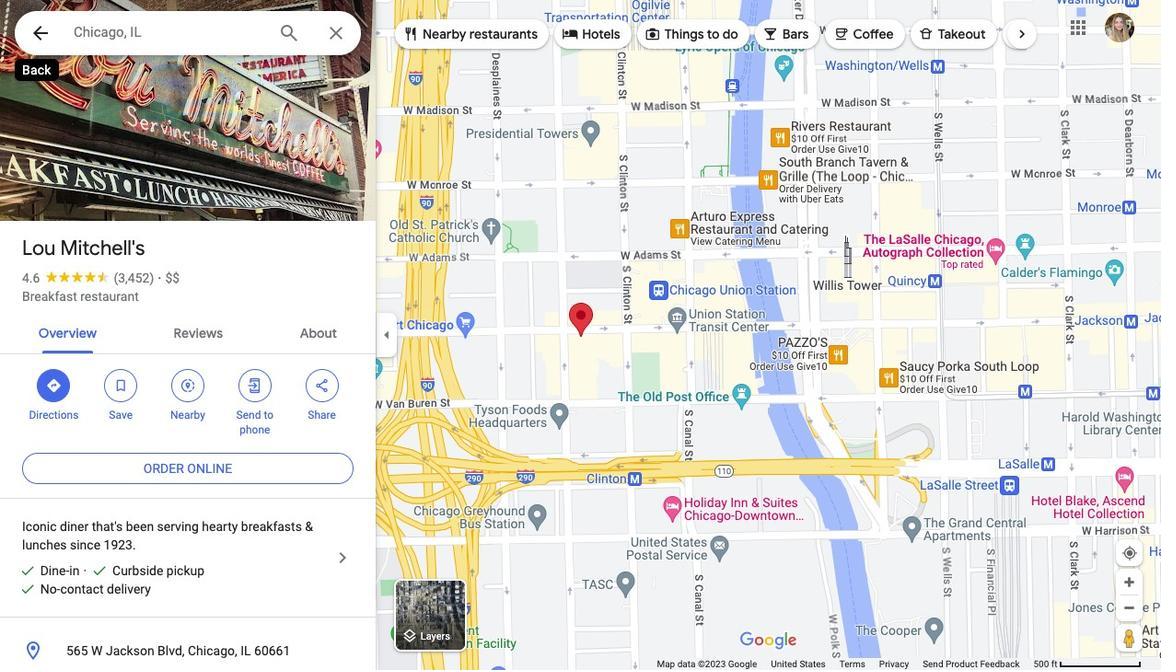 Task type: locate. For each thing, give the bounding box(es) containing it.
send product feedback
[[923, 660, 1020, 670]]

nearby right  on the left top of page
[[423, 26, 467, 42]]

footer containing map data ©2023 google
[[657, 659, 1034, 671]]

 button
[[1003, 12, 1101, 56]]


[[314, 376, 330, 396]]

ft
[[1052, 660, 1058, 670]]

(3,452)
[[114, 271, 154, 286]]

zoom out image
[[1123, 602, 1137, 616]]

nearby
[[423, 26, 467, 42], [171, 409, 205, 422]]

curbside pickup
[[112, 564, 205, 579]]

directions
[[29, 409, 79, 422]]

1 vertical spatial nearby
[[171, 409, 205, 422]]

tab list
[[0, 310, 376, 354]]

 things to do
[[645, 23, 739, 44]]

phone
[[240, 424, 270, 437]]

reviews
[[174, 325, 223, 342]]

0 horizontal spatial to
[[264, 409, 274, 422]]


[[403, 23, 419, 44]]


[[763, 23, 779, 44]]

terms button
[[840, 659, 866, 671]]

565 w jackson blvd, chicago, il 60661 button
[[0, 633, 376, 670]]

save
[[109, 409, 133, 422]]

to inside the  things to do
[[708, 26, 720, 42]]

takeout
[[939, 26, 987, 42]]

1 vertical spatial ·
[[83, 564, 87, 579]]

0 horizontal spatial send
[[236, 409, 261, 422]]

to
[[708, 26, 720, 42], [264, 409, 274, 422]]

1 horizontal spatial nearby
[[423, 26, 467, 42]]

photos
[[87, 182, 132, 200]]

tab list inside google maps "element"
[[0, 310, 376, 354]]

1 horizontal spatial send
[[923, 660, 944, 670]]

about button
[[285, 310, 352, 354]]

· for · $$
[[158, 271, 162, 286]]

layers
[[421, 632, 451, 644]]

· inside the offers curbside pickup group
[[83, 564, 87, 579]]

overview
[[39, 325, 97, 342]]

©2023
[[698, 660, 726, 670]]

hotels
[[583, 26, 621, 42]]


[[562, 23, 579, 44]]

send
[[236, 409, 261, 422], [923, 660, 944, 670]]

· for ·
[[83, 564, 87, 579]]

diner
[[60, 520, 89, 534]]

 search field
[[15, 11, 361, 59]]

60661
[[254, 644, 291, 659]]

send for send to phone
[[236, 409, 261, 422]]

google
[[729, 660, 758, 670]]

send product feedback button
[[923, 659, 1020, 671]]

0 vertical spatial to
[[708, 26, 720, 42]]

500 ft
[[1034, 660, 1058, 670]]

4.6
[[22, 271, 40, 286]]

bars
[[783, 26, 809, 42]]

1 horizontal spatial ·
[[158, 271, 162, 286]]

&
[[305, 520, 313, 534]]

nearby down 
[[171, 409, 205, 422]]

privacy button
[[880, 659, 910, 671]]

0 vertical spatial ·
[[158, 271, 162, 286]]

breakfasts
[[241, 520, 302, 534]]

things
[[665, 26, 705, 42]]

· left $$
[[158, 271, 162, 286]]

coffee
[[854, 26, 894, 42]]

states
[[800, 660, 826, 670]]

565
[[66, 644, 88, 659]]

565 w jackson blvd, chicago, il 60661
[[66, 644, 291, 659]]

send inside 'send to phone'
[[236, 409, 261, 422]]

lou mitchell's main content
[[0, 0, 376, 671]]

 button
[[15, 11, 66, 59]]

1 vertical spatial send
[[923, 660, 944, 670]]

3,200 photos
[[47, 182, 132, 200]]

nearby inside  nearby restaurants
[[423, 26, 467, 42]]

send inside button
[[923, 660, 944, 670]]

tab list containing overview
[[0, 310, 376, 354]]

available search options for this area region
[[381, 12, 1101, 56]]

Chicago, IL field
[[15, 11, 361, 55]]

to left do
[[708, 26, 720, 42]]

has no-contact delivery group
[[11, 581, 151, 599]]

 takeout
[[918, 23, 987, 44]]

product
[[946, 660, 979, 670]]

None field
[[74, 21, 264, 43]]

collapse side panel image
[[377, 325, 397, 346]]

0 vertical spatial send
[[236, 409, 261, 422]]

· right the in
[[83, 564, 87, 579]]

 nearby restaurants
[[403, 23, 538, 44]]

send up phone
[[236, 409, 261, 422]]


[[29, 20, 52, 46]]


[[113, 376, 129, 396]]

 coffee
[[833, 23, 894, 44]]

breakfast restaurant button
[[22, 288, 139, 306]]


[[833, 23, 850, 44]]


[[1010, 23, 1027, 44]]

delivery
[[107, 582, 151, 597]]

0 horizontal spatial ·
[[83, 564, 87, 579]]

to up phone
[[264, 409, 274, 422]]

google account: michelle dermenjian  
(michelle.dermenjian@adept.ai) image
[[1106, 13, 1135, 42]]

 hotels
[[562, 23, 621, 44]]

send left product
[[923, 660, 944, 670]]

been
[[126, 520, 154, 534]]

about
[[300, 325, 337, 342]]

footer
[[657, 659, 1034, 671]]

0 horizontal spatial nearby
[[171, 409, 205, 422]]

1 horizontal spatial to
[[708, 26, 720, 42]]

feedback
[[981, 660, 1020, 670]]

il
[[241, 644, 251, 659]]

chicago,
[[188, 644, 238, 659]]

1 vertical spatial to
[[264, 409, 274, 422]]

privacy
[[880, 660, 910, 670]]

actions for lou mitchell's region
[[0, 355, 376, 447]]

send to phone
[[236, 409, 274, 437]]

0 vertical spatial nearby
[[423, 26, 467, 42]]

terms
[[840, 660, 866, 670]]

· $$
[[158, 271, 180, 286]]

lou mitchell's
[[22, 236, 145, 262]]

jackson
[[106, 644, 154, 659]]

overview button
[[24, 310, 111, 354]]



Task type: describe. For each thing, give the bounding box(es) containing it.
none field inside 'chicago, il' field
[[74, 21, 264, 43]]

3,200 photos button
[[14, 175, 140, 207]]

map data ©2023 google
[[657, 660, 758, 670]]

lou
[[22, 236, 56, 262]]

w
[[91, 644, 103, 659]]

500
[[1034, 660, 1050, 670]]

serving
[[157, 520, 199, 534]]

3,452 reviews element
[[114, 271, 154, 286]]

$$
[[165, 271, 180, 286]]

show street view coverage image
[[1117, 625, 1144, 652]]

order
[[144, 462, 184, 476]]

send for send product feedback
[[923, 660, 944, 670]]


[[645, 23, 661, 44]]

order online link
[[22, 447, 354, 491]]


[[247, 376, 263, 396]]

mitchell's
[[60, 236, 145, 262]]

lunches
[[22, 538, 67, 553]]

restaurants
[[470, 26, 538, 42]]

no-
[[40, 582, 60, 597]]

google maps element
[[0, 0, 1162, 671]]

1923.
[[104, 538, 136, 553]]

3,200
[[47, 182, 83, 200]]

offers curbside pickup group
[[83, 562, 205, 581]]

data
[[678, 660, 696, 670]]

breakfast
[[22, 289, 77, 304]]

hearty
[[202, 520, 238, 534]]

dine-
[[40, 564, 69, 579]]

share
[[308, 409, 336, 422]]

that's
[[92, 520, 123, 534]]

footer inside google maps "element"
[[657, 659, 1034, 671]]

pickup
[[167, 564, 205, 579]]


[[180, 376, 196, 396]]

no-contact delivery
[[40, 582, 151, 597]]


[[918, 23, 935, 44]]

do
[[723, 26, 739, 42]]

show your location image
[[1122, 546, 1139, 562]]

zoom in image
[[1123, 576, 1137, 590]]

order online
[[144, 462, 232, 476]]

contact
[[60, 582, 104, 597]]

united states button
[[772, 659, 826, 671]]


[[46, 376, 62, 396]]

blvd,
[[158, 644, 185, 659]]

to inside 'send to phone'
[[264, 409, 274, 422]]

iconic diner that's been serving hearty breakfasts & lunches since 1923.
[[22, 520, 313, 553]]

photo of lou mitchell's image
[[0, 0, 376, 252]]

4.6 stars image
[[40, 271, 114, 283]]

nearby inside actions for lou mitchell's region
[[171, 409, 205, 422]]

serves dine-in group
[[11, 562, 80, 581]]

restaurant
[[80, 289, 139, 304]]

 bars
[[763, 23, 809, 44]]

price: moderate element
[[165, 271, 180, 286]]

online
[[187, 462, 232, 476]]

breakfast restaurant
[[22, 289, 139, 304]]

reviews button
[[159, 310, 238, 354]]

since
[[70, 538, 101, 553]]

500 ft button
[[1034, 660, 1143, 670]]

united states
[[772, 660, 826, 670]]

united
[[772, 660, 798, 670]]

dine-in
[[40, 564, 80, 579]]

next page image
[[1015, 26, 1031, 42]]

curbside
[[112, 564, 163, 579]]

in
[[69, 564, 80, 579]]

iconic
[[22, 520, 57, 534]]



Task type: vqa. For each thing, say whether or not it's contained in the screenshot.
'-'
no



